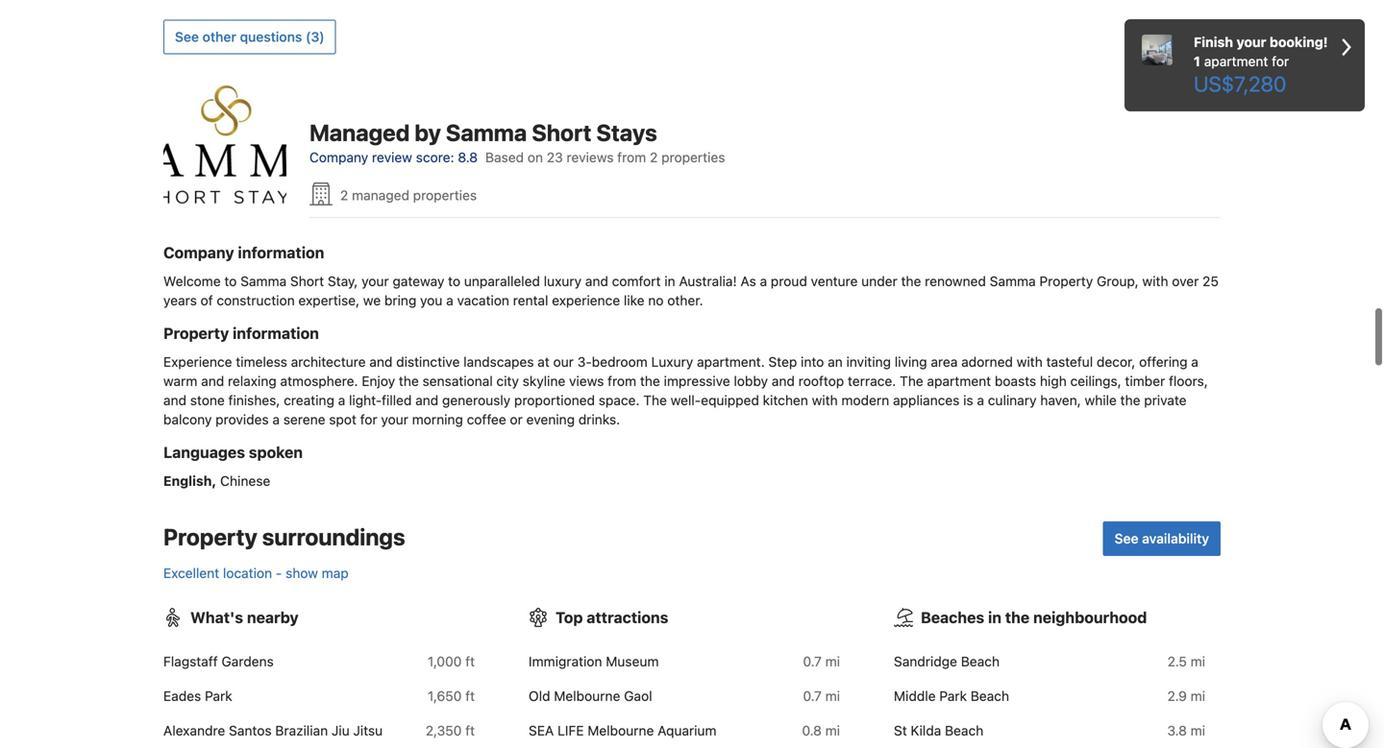 Task type: describe. For each thing, give the bounding box(es) containing it.
sandridge beach
[[894, 654, 1000, 670]]

into
[[801, 354, 824, 370]]

park for what's
[[205, 689, 232, 705]]

0.8 mi
[[802, 723, 840, 739]]

spot
[[329, 412, 357, 428]]

area
[[931, 354, 958, 370]]

3-
[[578, 354, 592, 370]]

generously
[[442, 393, 511, 408]]

short for stays
[[532, 119, 592, 146]]

immigration
[[529, 654, 602, 670]]

and up morning
[[415, 393, 439, 408]]

middle park beach
[[894, 689, 1010, 705]]

properties inside the managed by samma short stays company review score: 8.8 based on 23 reviews from 2 properties
[[662, 149, 725, 165]]

welcome to samma short stay, your gateway to unparalleled luxury and comfort in australia! as a proud venture under the renowned samma property group, with over 25 years of construction expertise, we bring you a vacation rental experience like no other.
[[163, 273, 1219, 308]]

rightchevron image
[[1342, 33, 1352, 62]]

1,650 ft
[[428, 689, 475, 705]]

luxury
[[544, 273, 582, 289]]

3.8 mi
[[1168, 723, 1206, 739]]

gardens
[[222, 654, 274, 670]]

floors,
[[1169, 373, 1208, 389]]

map
[[322, 566, 349, 582]]

mi for st kilda beach
[[1191, 723, 1206, 739]]

beaches in the neighbourhood
[[921, 609, 1147, 627]]

a left serene
[[272, 412, 280, 428]]

park for beaches
[[940, 689, 967, 705]]

decor,
[[1097, 354, 1136, 370]]

australia!
[[679, 273, 737, 289]]

beach for middle park beach
[[971, 689, 1010, 705]]

finishes,
[[228, 393, 280, 408]]

see for see availability
[[1115, 531, 1139, 547]]

nearby
[[247, 609, 299, 627]]

property information
[[163, 324, 319, 343]]

a up spot
[[338, 393, 345, 408]]

culinary
[[988, 393, 1037, 408]]

old melbourne gaol
[[529, 689, 652, 705]]

bedroom
[[592, 354, 648, 370]]

jiu
[[332, 723, 350, 739]]

company information
[[163, 244, 324, 262]]

ft for 1,650 ft
[[465, 689, 475, 705]]

-
[[276, 566, 282, 582]]

1,000
[[428, 654, 462, 670]]

sea life melbourne aquarium
[[529, 723, 717, 739]]

tasteful
[[1047, 354, 1093, 370]]

your inside the finish your booking! 1 apartment for us$7,280
[[1237, 34, 1267, 50]]

1 vertical spatial the
[[643, 393, 667, 408]]

alexandre santos brazilian jiu jitsu
[[163, 723, 383, 739]]

morning
[[412, 412, 463, 428]]

languages spoken
[[163, 444, 303, 462]]

years
[[163, 293, 197, 308]]

expertise,
[[299, 293, 360, 308]]

the down timber
[[1121, 393, 1141, 408]]

see availability
[[1115, 531, 1209, 547]]

equipped
[[701, 393, 759, 408]]

inviting
[[847, 354, 891, 370]]

and inside welcome to samma short stay, your gateway to unparalleled luxury and comfort in australia! as a proud venture under the renowned samma property group, with over 25 years of construction expertise, we bring you a vacation rental experience like no other.
[[585, 273, 608, 289]]

and down step
[[772, 373, 795, 389]]

managed by samma short stays company review score: 8.8 based on 23 reviews from 2 properties
[[310, 119, 725, 165]]

apartment inside the finish your booking! 1 apartment for us$7,280
[[1204, 53, 1269, 69]]

2.5
[[1168, 654, 1187, 670]]

stone
[[190, 393, 225, 408]]

creating
[[284, 393, 334, 408]]

warm
[[163, 373, 197, 389]]

managed
[[310, 119, 410, 146]]

enjoy
[[362, 373, 395, 389]]

for inside the finish your booking! 1 apartment for us$7,280
[[1272, 53, 1289, 69]]

the down luxury
[[640, 373, 660, 389]]

the up filled
[[399, 373, 419, 389]]

reviews
[[567, 149, 614, 165]]

a right "as"
[[760, 273, 767, 289]]

top attractions
[[556, 609, 669, 627]]

distinctive
[[396, 354, 460, 370]]

top
[[556, 609, 583, 627]]

middle
[[894, 689, 936, 705]]

ft for 2,350 ft
[[465, 723, 475, 739]]

you
[[420, 293, 443, 308]]

well-
[[671, 393, 701, 408]]

st
[[894, 723, 907, 739]]

location
[[223, 566, 272, 582]]

mi for sandridge beach
[[1191, 654, 1206, 670]]

score:
[[416, 149, 454, 165]]

as
[[741, 273, 756, 289]]

samma for to
[[241, 273, 287, 289]]

1 vertical spatial properties
[[413, 187, 477, 203]]

2,350
[[426, 723, 462, 739]]

0 horizontal spatial with
[[812, 393, 838, 408]]

beach for st kilda beach
[[945, 723, 984, 739]]

and up enjoy
[[370, 354, 393, 370]]

and up stone
[[201, 373, 224, 389]]

santos
[[229, 723, 272, 739]]

a up floors,
[[1192, 354, 1199, 370]]

mi for sea life melbourne aquarium
[[826, 723, 840, 739]]

appliances
[[893, 393, 960, 408]]

or
[[510, 412, 523, 428]]

on
[[528, 149, 543, 165]]

1,000 ft
[[428, 654, 475, 670]]

comfort
[[612, 273, 661, 289]]

2.5 mi
[[1168, 654, 1206, 670]]

haven,
[[1041, 393, 1081, 408]]

while
[[1085, 393, 1117, 408]]

0 vertical spatial the
[[900, 373, 924, 389]]

neighbourhood
[[1034, 609, 1147, 627]]

museum
[[606, 654, 659, 670]]

property for property information
[[163, 324, 229, 343]]

offering
[[1139, 354, 1188, 370]]

sea
[[529, 723, 554, 739]]

2 inside the managed by samma short stays company review score: 8.8 based on 23 reviews from 2 properties
[[650, 149, 658, 165]]

gateway
[[393, 273, 445, 289]]

your inside welcome to samma short stay, your gateway to unparalleled luxury and comfort in australia! as a proud venture under the renowned samma property group, with over 25 years of construction expertise, we bring you a vacation rental experience like no other.
[[362, 273, 389, 289]]

life
[[558, 723, 584, 739]]

see for see other questions (3)
[[175, 29, 199, 44]]

1
[[1194, 53, 1201, 69]]

from inside experience timeless architecture and distinctive landscapes at our 3-bedroom luxury apartment. step into an inviting living area adorned with tasteful decor, offering a warm and relaxing atmosphere. enjoy the sensational city skyline views from the impressive lobby and rooftop terrace.  the apartment boasts high ceilings, timber floors, and stone finishes, creating a light-filled and generously proportioned space. the well-equipped kitchen with modern appliances is a culinary haven, while the private balcony provides a serene spot for your morning coffee or evening drinks.
[[608, 373, 637, 389]]

show
[[286, 566, 318, 582]]

adorned
[[962, 354, 1013, 370]]

1 horizontal spatial in
[[988, 609, 1002, 627]]

impressive
[[664, 373, 730, 389]]

us$7,280
[[1194, 71, 1287, 96]]



Task type: vqa. For each thing, say whether or not it's contained in the screenshot.
1,000
yes



Task type: locate. For each thing, give the bounding box(es) containing it.
1 horizontal spatial apartment
[[1204, 53, 1269, 69]]

your inside experience timeless architecture and distinctive landscapes at our 3-bedroom luxury apartment. step into an inviting living area adorned with tasteful decor, offering a warm and relaxing atmosphere. enjoy the sensational city skyline views from the impressive lobby and rooftop terrace.  the apartment boasts high ceilings, timber floors, and stone finishes, creating a light-filled and generously proportioned space. the well-equipped kitchen with modern appliances is a culinary haven, while the private balcony provides a serene spot for your morning coffee or evening drinks.
[[381, 412, 409, 428]]

0 vertical spatial your
[[1237, 34, 1267, 50]]

based
[[485, 149, 524, 165]]

at
[[538, 354, 550, 370]]

0.7 for old melbourne gaol
[[803, 689, 822, 705]]

0 vertical spatial information
[[238, 244, 324, 262]]

0.7
[[803, 654, 822, 670], [803, 689, 822, 705]]

1 vertical spatial ft
[[465, 689, 475, 705]]

0 vertical spatial property
[[1040, 273, 1093, 289]]

english , chinese
[[163, 473, 270, 489]]

bring
[[385, 293, 417, 308]]

with up boasts
[[1017, 354, 1043, 370]]

0 horizontal spatial see
[[175, 29, 199, 44]]

1 horizontal spatial for
[[1272, 53, 1289, 69]]

short inside the managed by samma short stays company review score: 8.8 based on 23 reviews from 2 properties
[[532, 119, 592, 146]]

beach
[[961, 654, 1000, 670], [971, 689, 1010, 705], [945, 723, 984, 739]]

old
[[529, 689, 550, 705]]

short for stay,
[[290, 273, 324, 289]]

ft right the 1,650
[[465, 689, 475, 705]]

experience timeless architecture and distinctive landscapes at our 3-bedroom luxury apartment. step into an inviting living area adorned with tasteful decor, offering a warm and relaxing atmosphere. enjoy the sensational city skyline views from the impressive lobby and rooftop terrace.  the apartment boasts high ceilings, timber floors, and stone finishes, creating a light-filled and generously proportioned space. the well-equipped kitchen with modern appliances is a culinary haven, while the private balcony provides a serene spot for your morning coffee or evening drinks.
[[163, 354, 1208, 428]]

samma inside the managed by samma short stays company review score: 8.8 based on 23 reviews from 2 properties
[[446, 119, 527, 146]]

0 vertical spatial short
[[532, 119, 592, 146]]

the right beaches
[[1005, 609, 1030, 627]]

2,350 ft
[[426, 723, 475, 739]]

architecture
[[291, 354, 366, 370]]

1 horizontal spatial short
[[532, 119, 592, 146]]

2 park from the left
[[940, 689, 967, 705]]

coffee
[[467, 412, 506, 428]]

timeless
[[236, 354, 287, 370]]

filled
[[382, 393, 412, 408]]

timber
[[1125, 373, 1165, 389]]

0 vertical spatial ft
[[465, 654, 475, 670]]

mi for immigration museum
[[826, 654, 840, 670]]

0 horizontal spatial in
[[665, 273, 676, 289]]

2 vertical spatial your
[[381, 412, 409, 428]]

1 vertical spatial company
[[163, 244, 234, 262]]

high
[[1040, 373, 1067, 389]]

living
[[895, 354, 927, 370]]

1 vertical spatial 2
[[340, 187, 348, 203]]

like
[[624, 293, 645, 308]]

0 vertical spatial beach
[[961, 654, 1000, 670]]

0 horizontal spatial park
[[205, 689, 232, 705]]

of
[[201, 293, 213, 308]]

2 left the managed
[[340, 187, 348, 203]]

0 horizontal spatial for
[[360, 412, 377, 428]]

landscapes
[[464, 354, 534, 370]]

beach down "sandridge beach"
[[971, 689, 1010, 705]]

0 vertical spatial from
[[617, 149, 646, 165]]

0 vertical spatial apartment
[[1204, 53, 1269, 69]]

in right beaches
[[988, 609, 1002, 627]]

1 horizontal spatial to
[[448, 273, 461, 289]]

and down 'warm'
[[163, 393, 187, 408]]

2 to from the left
[[448, 273, 461, 289]]

1 vertical spatial apartment
[[927, 373, 991, 389]]

0 horizontal spatial company
[[163, 244, 234, 262]]

23
[[547, 149, 563, 165]]

0 vertical spatial see
[[175, 29, 199, 44]]

(3)
[[306, 29, 325, 44]]

1 vertical spatial beach
[[971, 689, 1010, 705]]

0 vertical spatial melbourne
[[554, 689, 620, 705]]

apartment inside experience timeless architecture and distinctive landscapes at our 3-bedroom luxury apartment. step into an inviting living area adorned with tasteful decor, offering a warm and relaxing atmosphere. enjoy the sensational city skyline views from the impressive lobby and rooftop terrace.  the apartment boasts high ceilings, timber floors, and stone finishes, creating a light-filled and generously proportioned space. the well-equipped kitchen with modern appliances is a culinary haven, while the private balcony provides a serene spot for your morning coffee or evening drinks.
[[927, 373, 991, 389]]

ft for 1,000 ft
[[465, 654, 475, 670]]

eades park
[[163, 689, 232, 705]]

1 horizontal spatial company
[[310, 149, 368, 165]]

1 0.7 from the top
[[803, 654, 822, 670]]

1 vertical spatial for
[[360, 412, 377, 428]]

1 vertical spatial property
[[163, 324, 229, 343]]

beach up middle park beach
[[961, 654, 1000, 670]]

2.9
[[1168, 689, 1187, 705]]

excellent
[[163, 566, 219, 582]]

balcony
[[163, 412, 212, 428]]

1 vertical spatial short
[[290, 273, 324, 289]]

company down managed on the left of the page
[[310, 149, 368, 165]]

properties
[[662, 149, 725, 165], [413, 187, 477, 203]]

proportioned
[[514, 393, 595, 408]]

2 managed properties
[[340, 187, 477, 203]]

your right finish
[[1237, 34, 1267, 50]]

1 vertical spatial your
[[362, 273, 389, 289]]

see left the other
[[175, 29, 199, 44]]

finish
[[1194, 34, 1234, 50]]

0 vertical spatial 0.7 mi
[[803, 654, 840, 670]]

property surroundings
[[163, 524, 405, 551]]

see
[[175, 29, 199, 44], [1115, 531, 1139, 547]]

sensational
[[423, 373, 493, 389]]

your down filled
[[381, 412, 409, 428]]

1 horizontal spatial samma
[[446, 119, 527, 146]]

your up we
[[362, 273, 389, 289]]

2 horizontal spatial with
[[1143, 273, 1169, 289]]

mi for middle park beach
[[1191, 689, 1206, 705]]

1 vertical spatial see
[[1115, 531, 1139, 547]]

the
[[900, 373, 924, 389], [643, 393, 667, 408]]

the left well-
[[643, 393, 667, 408]]

kilda
[[911, 723, 942, 739]]

information for company information
[[238, 244, 324, 262]]

see inside button
[[1115, 531, 1139, 547]]

1 park from the left
[[205, 689, 232, 705]]

0 vertical spatial 0.7
[[803, 654, 822, 670]]

property for property surroundings
[[163, 524, 257, 551]]

2 vertical spatial beach
[[945, 723, 984, 739]]

what's nearby
[[190, 609, 299, 627]]

short up expertise,
[[290, 273, 324, 289]]

2 0.7 mi from the top
[[803, 689, 840, 705]]

2 ft from the top
[[465, 689, 475, 705]]

for down light- at the bottom of the page
[[360, 412, 377, 428]]

0.7 for immigration museum
[[803, 654, 822, 670]]

0 vertical spatial in
[[665, 273, 676, 289]]

languages
[[163, 444, 245, 462]]

renowned
[[925, 273, 986, 289]]

company inside the managed by samma short stays company review score: 8.8 based on 23 reviews from 2 properties
[[310, 149, 368, 165]]

ft right 1,000 at the bottom of the page
[[465, 654, 475, 670]]

park down "flagstaff gardens"
[[205, 689, 232, 705]]

private
[[1144, 393, 1187, 408]]

property
[[1040, 273, 1093, 289], [163, 324, 229, 343], [163, 524, 257, 551]]

property left group,
[[1040, 273, 1093, 289]]

1 vertical spatial from
[[608, 373, 637, 389]]

property up "excellent" on the bottom left of page
[[163, 524, 257, 551]]

1 horizontal spatial with
[[1017, 354, 1043, 370]]

see left availability
[[1115, 531, 1139, 547]]

atmosphere.
[[280, 373, 358, 389]]

mi
[[826, 654, 840, 670], [1191, 654, 1206, 670], [826, 689, 840, 705], [1191, 689, 1206, 705], [826, 723, 840, 739], [1191, 723, 1206, 739]]

samma up based
[[446, 119, 527, 146]]

melbourne down immigration museum
[[554, 689, 620, 705]]

short
[[532, 119, 592, 146], [290, 273, 324, 289]]

0.7 mi for old melbourne gaol
[[803, 689, 840, 705]]

2 horizontal spatial samma
[[990, 273, 1036, 289]]

and up experience
[[585, 273, 608, 289]]

25
[[1203, 273, 1219, 289]]

the right under
[[901, 273, 921, 289]]

what's
[[190, 609, 243, 627]]

see other questions (3)
[[175, 29, 325, 44]]

information up timeless
[[233, 324, 319, 343]]

information for property information
[[233, 324, 319, 343]]

2 vertical spatial ft
[[465, 723, 475, 739]]

a right is
[[977, 393, 985, 408]]

apartment up is
[[927, 373, 991, 389]]

with inside welcome to samma short stay, your gateway to unparalleled luxury and comfort in australia! as a proud venture under the renowned samma property group, with over 25 years of construction expertise, we bring you a vacation rental experience like no other.
[[1143, 273, 1169, 289]]

in up other.
[[665, 273, 676, 289]]

1 horizontal spatial see
[[1115, 531, 1139, 547]]

1 vertical spatial 0.7 mi
[[803, 689, 840, 705]]

1 vertical spatial information
[[233, 324, 319, 343]]

apartment up us$7,280
[[1204, 53, 1269, 69]]

in inside welcome to samma short stay, your gateway to unparalleled luxury and comfort in australia! as a proud venture under the renowned samma property group, with over 25 years of construction expertise, we bring you a vacation rental experience like no other.
[[665, 273, 676, 289]]

ft
[[465, 654, 475, 670], [465, 689, 475, 705], [465, 723, 475, 739]]

views
[[569, 373, 604, 389]]

for inside experience timeless architecture and distinctive landscapes at our 3-bedroom luxury apartment. step into an inviting living area adorned with tasteful decor, offering a warm and relaxing atmosphere. enjoy the sensational city skyline views from the impressive lobby and rooftop terrace.  the apartment boasts high ceilings, timber floors, and stone finishes, creating a light-filled and generously proportioned space. the well-equipped kitchen with modern appliances is a culinary haven, while the private balcony provides a serene spot for your morning coffee or evening drinks.
[[360, 412, 377, 428]]

from inside the managed by samma short stays company review score: 8.8 based on 23 reviews from 2 properties
[[617, 149, 646, 165]]

2 vertical spatial with
[[812, 393, 838, 408]]

1 horizontal spatial the
[[900, 373, 924, 389]]

for down booking!
[[1272, 53, 1289, 69]]

short up 23
[[532, 119, 592, 146]]

from down bedroom
[[608, 373, 637, 389]]

1 vertical spatial 0.7
[[803, 689, 822, 705]]

english
[[163, 473, 212, 489]]

1 horizontal spatial properties
[[662, 149, 725, 165]]

no
[[648, 293, 664, 308]]

park down "sandridge beach"
[[940, 689, 967, 705]]

the inside welcome to samma short stay, your gateway to unparalleled luxury and comfort in australia! as a proud venture under the renowned samma property group, with over 25 years of construction expertise, we bring you a vacation rental experience like no other.
[[901, 273, 921, 289]]

booking!
[[1270, 34, 1328, 50]]

sandridge
[[894, 654, 958, 670]]

beach down middle park beach
[[945, 723, 984, 739]]

0 vertical spatial for
[[1272, 53, 1289, 69]]

light-
[[349, 393, 382, 408]]

boasts
[[995, 373, 1037, 389]]

the
[[901, 273, 921, 289], [399, 373, 419, 389], [640, 373, 660, 389], [1121, 393, 1141, 408], [1005, 609, 1030, 627]]

2
[[650, 149, 658, 165], [340, 187, 348, 203]]

melbourne down "gaol"
[[588, 723, 654, 739]]

2 vertical spatial property
[[163, 524, 257, 551]]

8.8
[[458, 149, 478, 165]]

0 horizontal spatial short
[[290, 273, 324, 289]]

samma up construction
[[241, 273, 287, 289]]

1 0.7 mi from the top
[[803, 654, 840, 670]]

1 vertical spatial with
[[1017, 354, 1043, 370]]

0 vertical spatial 2
[[650, 149, 658, 165]]

availability
[[1142, 531, 1209, 547]]

with down rooftop
[[812, 393, 838, 408]]

a right the you
[[446, 293, 454, 308]]

the down living
[[900, 373, 924, 389]]

property inside welcome to samma short stay, your gateway to unparalleled luxury and comfort in australia! as a proud venture under the renowned samma property group, with over 25 years of construction expertise, we bring you a vacation rental experience like no other.
[[1040, 273, 1093, 289]]

from down the "stays"
[[617, 149, 646, 165]]

ft right 2,350
[[465, 723, 475, 739]]

city
[[497, 373, 519, 389]]

by
[[415, 119, 441, 146]]

under
[[862, 273, 898, 289]]

short inside welcome to samma short stay, your gateway to unparalleled luxury and comfort in australia! as a proud venture under the renowned samma property group, with over 25 years of construction expertise, we bring you a vacation rental experience like no other.
[[290, 273, 324, 289]]

samma right renowned
[[990, 273, 1036, 289]]

luxury
[[651, 354, 693, 370]]

0 horizontal spatial samma
[[241, 273, 287, 289]]

1 vertical spatial melbourne
[[588, 723, 654, 739]]

flagstaff gardens
[[163, 654, 274, 670]]

construction
[[217, 293, 295, 308]]

0.7 mi for immigration museum
[[803, 654, 840, 670]]

1 horizontal spatial park
[[940, 689, 967, 705]]

samma for by
[[446, 119, 527, 146]]

information up construction
[[238, 244, 324, 262]]

0.7 mi
[[803, 654, 840, 670], [803, 689, 840, 705]]

serene
[[283, 412, 325, 428]]

st kilda beach
[[894, 723, 984, 739]]

flagstaff
[[163, 654, 218, 670]]

1 ft from the top
[[465, 654, 475, 670]]

0 vertical spatial company
[[310, 149, 368, 165]]

see inside 'button'
[[175, 29, 199, 44]]

see availability button
[[1103, 522, 1221, 557]]

company up 'welcome'
[[163, 244, 234, 262]]

1 vertical spatial in
[[988, 609, 1002, 627]]

with left over
[[1143, 273, 1169, 289]]

0 horizontal spatial 2
[[340, 187, 348, 203]]

1 horizontal spatial 2
[[650, 149, 658, 165]]

0 horizontal spatial the
[[643, 393, 667, 408]]

3 ft from the top
[[465, 723, 475, 739]]

1 to from the left
[[224, 273, 237, 289]]

property up experience
[[163, 324, 229, 343]]

0 horizontal spatial apartment
[[927, 373, 991, 389]]

2.9 mi
[[1168, 689, 1206, 705]]

2 down the "stays"
[[650, 149, 658, 165]]

an
[[828, 354, 843, 370]]

gaol
[[624, 689, 652, 705]]

mi for old melbourne gaol
[[826, 689, 840, 705]]

0 horizontal spatial to
[[224, 273, 237, 289]]

0 vertical spatial with
[[1143, 273, 1169, 289]]

2 0.7 from the top
[[803, 689, 822, 705]]

to up vacation
[[448, 273, 461, 289]]

0 vertical spatial properties
[[662, 149, 725, 165]]

to down company information
[[224, 273, 237, 289]]

0 horizontal spatial properties
[[413, 187, 477, 203]]



